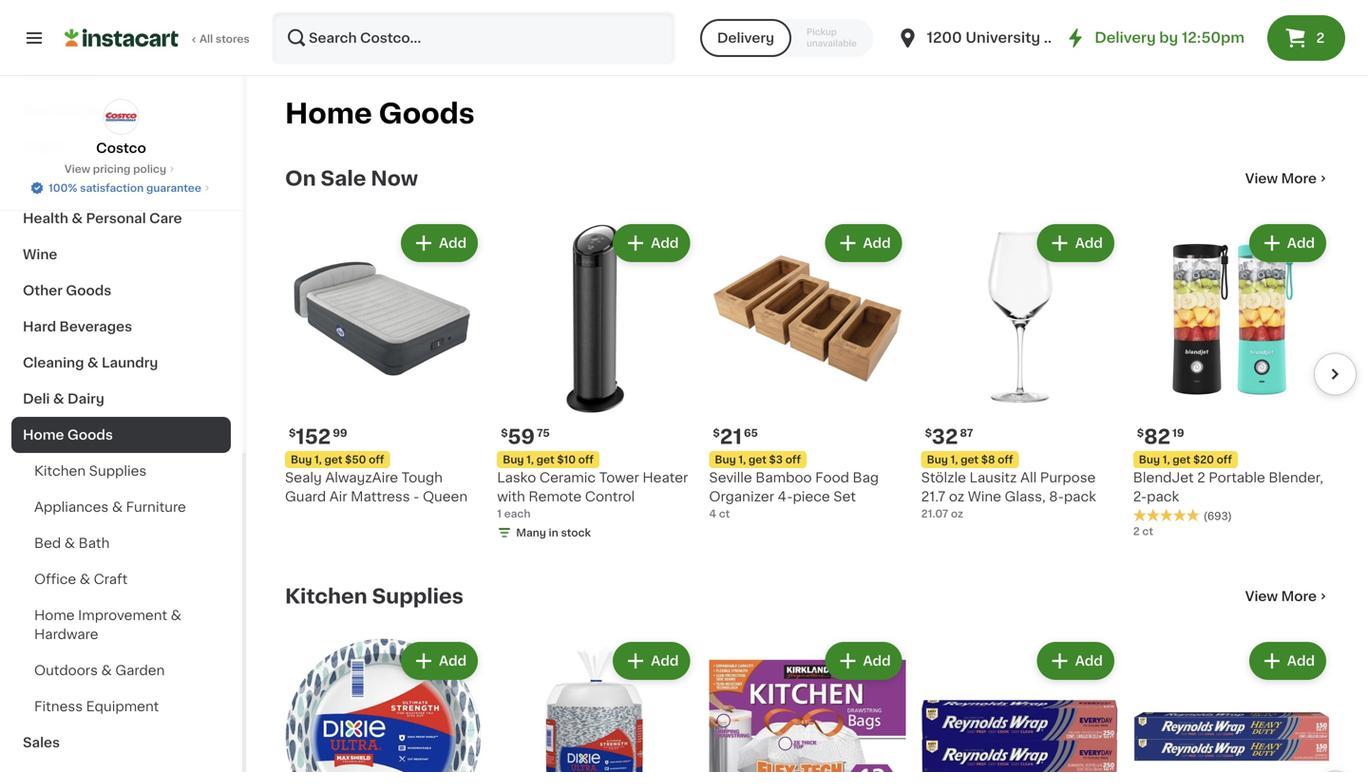 Task type: locate. For each thing, give the bounding box(es) containing it.
pack down purpose
[[1064, 490, 1096, 504]]

1 vertical spatial home goods
[[23, 428, 113, 442]]

home goods up now
[[285, 100, 475, 127]]

1 vertical spatial view more
[[1245, 590, 1317, 603]]

0 horizontal spatial pack
[[1064, 490, 1096, 504]]

1 off from the left
[[369, 455, 384, 465]]

wine down lausitz
[[968, 490, 1001, 504]]

3 off from the left
[[578, 455, 594, 465]]

costco logo image
[[103, 99, 139, 135]]

seville
[[709, 471, 752, 485]]

product group containing 152
[[285, 220, 482, 507]]

paper goods link
[[11, 164, 231, 200]]

2 horizontal spatial 2
[[1316, 31, 1325, 45]]

wine up other
[[23, 248, 57, 261]]

off right the $50
[[369, 455, 384, 465]]

1, down '$ 152 99'
[[314, 455, 322, 465]]

craft
[[94, 573, 128, 586]]

12:50pm
[[1182, 31, 1245, 45]]

university
[[966, 31, 1040, 45]]

1 horizontal spatial wine
[[968, 490, 1001, 504]]

bed & bath
[[34, 537, 110, 550]]

75
[[537, 428, 550, 439]]

health
[[23, 212, 68, 225]]

$ left 65
[[713, 428, 720, 439]]

5 buy from the left
[[1139, 455, 1160, 465]]

0 horizontal spatial wine
[[23, 248, 57, 261]]

0 vertical spatial item carousel region
[[285, 213, 1357, 555]]

get left $8
[[961, 455, 979, 465]]

1 vertical spatial 2
[[1197, 471, 1205, 485]]

appliances & furniture
[[34, 501, 186, 514]]

2 view more link from the top
[[1245, 587, 1330, 606]]

0 horizontal spatial kitchen supplies
[[34, 465, 147, 478]]

& inside beer & cider link
[[58, 104, 69, 117]]

32
[[932, 427, 958, 447]]

Search field
[[274, 13, 674, 63]]

2 item carousel region from the top
[[285, 631, 1357, 772]]

delivery
[[1095, 31, 1156, 45], [717, 31, 774, 45]]

item carousel region for on sale now
[[285, 213, 1357, 555]]

2 vertical spatial home
[[34, 609, 75, 622]]

& right improvement
[[171, 609, 181, 622]]

1, for 152
[[314, 455, 322, 465]]

electronics link
[[11, 56, 231, 92]]

view for on sale now
[[1245, 172, 1278, 185]]

1 vertical spatial oz
[[951, 509, 963, 519]]

1 more from the top
[[1281, 172, 1317, 185]]

home goods down deli & dairy
[[23, 428, 113, 442]]

off for 82
[[1217, 455, 1232, 465]]

& for dairy
[[53, 392, 64, 406]]

1 $ from the left
[[289, 428, 296, 439]]

$ inside $ 82 19
[[1137, 428, 1144, 439]]

(693)
[[1204, 511, 1232, 522]]

1 vertical spatial wine
[[968, 490, 1001, 504]]

home up hardware at the bottom left of the page
[[34, 609, 75, 622]]

2 more from the top
[[1281, 590, 1317, 603]]

1 vertical spatial kitchen supplies link
[[285, 585, 463, 608]]

$ inside $ 21 65
[[713, 428, 720, 439]]

1,
[[314, 455, 322, 465], [739, 455, 746, 465], [526, 455, 534, 465], [951, 455, 958, 465], [1163, 455, 1170, 465]]

4
[[709, 509, 716, 519]]

2 ct
[[1133, 527, 1153, 537]]

all inside stölzle lausitz all purpose 21.7 oz wine glass, 8-pack 21.07 oz
[[1020, 471, 1037, 485]]

buy up stölzle
[[927, 455, 948, 465]]

goods down pricing
[[66, 176, 112, 189]]

more for on sale now
[[1281, 172, 1317, 185]]

more
[[1281, 172, 1317, 185], [1281, 590, 1317, 603]]

pack inside stölzle lausitz all purpose 21.7 oz wine glass, 8-pack 21.07 oz
[[1064, 490, 1096, 504]]

&
[[58, 104, 69, 117], [72, 212, 83, 225], [87, 356, 98, 370], [53, 392, 64, 406], [112, 501, 123, 514], [64, 537, 75, 550], [80, 573, 90, 586], [171, 609, 181, 622], [101, 664, 112, 677]]

product group containing 32
[[921, 220, 1118, 522]]

3 1, from the left
[[526, 455, 534, 465]]

get left $3
[[749, 455, 767, 465]]

None search field
[[272, 11, 675, 65]]

1200 university ave
[[927, 31, 1071, 45]]

bed
[[34, 537, 61, 550]]

delivery for delivery by 12:50pm
[[1095, 31, 1156, 45]]

item carousel region
[[285, 213, 1357, 555], [285, 631, 1357, 772]]

& inside appliances & furniture link
[[112, 501, 123, 514]]

2 inside blendjet 2 portable blender, 2-pack
[[1197, 471, 1205, 485]]

100% satisfaction guarantee
[[49, 183, 201, 193]]

get for 82
[[1173, 455, 1191, 465]]

& inside bed & bath link
[[64, 537, 75, 550]]

paper goods
[[23, 176, 112, 189]]

& inside outdoors & garden link
[[101, 664, 112, 677]]

1 horizontal spatial all
[[1020, 471, 1037, 485]]

0 horizontal spatial 2
[[1133, 527, 1140, 537]]

delivery button
[[700, 19, 791, 57]]

off right $3
[[785, 455, 801, 465]]

home improvement & hardware
[[34, 609, 181, 641]]

view more link for on sale now
[[1245, 169, 1330, 188]]

2-
[[1133, 490, 1147, 504]]

2 1, from the left
[[739, 455, 746, 465]]

personal
[[86, 212, 146, 225]]

$ left 75
[[501, 428, 508, 439]]

off right $8
[[998, 455, 1013, 465]]

cider
[[73, 104, 110, 117]]

portable
[[1209, 471, 1265, 485]]

1 vertical spatial ct
[[1142, 527, 1153, 537]]

0 horizontal spatial all
[[200, 34, 213, 44]]

$ left 87
[[925, 428, 932, 439]]

sealy
[[285, 471, 322, 485]]

service type group
[[700, 19, 874, 57]]

1 horizontal spatial pack
[[1147, 490, 1179, 504]]

all left the 'stores'
[[200, 34, 213, 44]]

tower
[[599, 471, 639, 485]]

1, up lasko
[[526, 455, 534, 465]]

5 off from the left
[[1217, 455, 1232, 465]]

buy for 59
[[503, 455, 524, 465]]

1 vertical spatial supplies
[[372, 587, 463, 607]]

4-
[[778, 490, 793, 504]]

hard
[[23, 320, 56, 333]]

0 vertical spatial ct
[[719, 509, 730, 519]]

buy up blendjet
[[1139, 455, 1160, 465]]

$ inside '$ 152 99'
[[289, 428, 296, 439]]

outdoors & garden
[[34, 664, 165, 677]]

2 buy from the left
[[715, 455, 736, 465]]

1 horizontal spatial kitchen supplies link
[[285, 585, 463, 608]]

4 $ from the left
[[925, 428, 932, 439]]

1 horizontal spatial 2
[[1197, 471, 1205, 485]]

buy up seville
[[715, 455, 736, 465]]

off for 59
[[578, 455, 594, 465]]

0 vertical spatial more
[[1281, 172, 1317, 185]]

dairy
[[67, 392, 104, 406]]

$ left 19 at the bottom
[[1137, 428, 1144, 439]]

ct down 2-
[[1142, 527, 1153, 537]]

kitchen supplies link for view more link associated with kitchen supplies
[[285, 585, 463, 608]]

buy 1, get $50 off
[[291, 455, 384, 465]]

0 vertical spatial wine
[[23, 248, 57, 261]]

improvement
[[78, 609, 167, 622]]

all
[[200, 34, 213, 44], [1020, 471, 1037, 485]]

1 horizontal spatial kitchen supplies
[[285, 587, 463, 607]]

buy up lasko
[[503, 455, 524, 465]]

1 vertical spatial view more link
[[1245, 587, 1330, 606]]

1 vertical spatial all
[[1020, 471, 1037, 485]]

off
[[369, 455, 384, 465], [785, 455, 801, 465], [578, 455, 594, 465], [998, 455, 1013, 465], [1217, 455, 1232, 465]]

$ up sealy
[[289, 428, 296, 439]]

get left $10
[[536, 455, 555, 465]]

off for 152
[[369, 455, 384, 465]]

item carousel region containing add
[[285, 631, 1357, 772]]

& right bed at the bottom left of page
[[64, 537, 75, 550]]

1 vertical spatial item carousel region
[[285, 631, 1357, 772]]

4 buy from the left
[[927, 455, 948, 465]]

home improvement & hardware link
[[11, 598, 231, 653]]

get for 21
[[749, 455, 767, 465]]

19
[[1172, 428, 1184, 439]]

& right 'health'
[[72, 212, 83, 225]]

1 pack from the left
[[1064, 490, 1096, 504]]

get for 32
[[961, 455, 979, 465]]

pack down blendjet
[[1147, 490, 1179, 504]]

control
[[585, 490, 635, 504]]

0 vertical spatial view more link
[[1245, 169, 1330, 188]]

$ for 59
[[501, 428, 508, 439]]

0 vertical spatial kitchen
[[34, 465, 86, 478]]

0 vertical spatial all
[[200, 34, 213, 44]]

view more link
[[1245, 169, 1330, 188], [1245, 587, 1330, 606]]

hardware
[[34, 628, 98, 641]]

stölzle lausitz all purpose 21.7 oz wine glass, 8-pack 21.07 oz
[[921, 471, 1096, 519]]

3 buy from the left
[[503, 455, 524, 465]]

0 horizontal spatial kitchen
[[34, 465, 86, 478]]

cleaning
[[23, 356, 84, 370]]

1, for 59
[[526, 455, 534, 465]]

bamboo
[[756, 471, 812, 485]]

1 get from the left
[[324, 455, 342, 465]]

product group containing 21
[[709, 220, 906, 522]]

product group containing 59
[[497, 220, 694, 545]]

0 horizontal spatial supplies
[[89, 465, 147, 478]]

view
[[64, 164, 90, 174], [1245, 172, 1278, 185], [1245, 590, 1278, 603]]

2 view more from the top
[[1245, 590, 1317, 603]]

21
[[720, 427, 742, 447]]

& right the deli
[[53, 392, 64, 406]]

2 pack from the left
[[1147, 490, 1179, 504]]

get left $20 on the bottom right of the page
[[1173, 455, 1191, 465]]

1, up stölzle
[[951, 455, 958, 465]]

& left the craft
[[80, 573, 90, 586]]

goods up now
[[379, 100, 475, 127]]

oz right 21.07
[[951, 509, 963, 519]]

0 vertical spatial 2
[[1316, 31, 1325, 45]]

0 vertical spatial kitchen supplies
[[34, 465, 147, 478]]

delivery inside button
[[717, 31, 774, 45]]

view pricing policy
[[64, 164, 166, 174]]

2 vertical spatial 2
[[1133, 527, 1140, 537]]

5 get from the left
[[1173, 455, 1191, 465]]

lasko
[[497, 471, 536, 485]]

1 vertical spatial more
[[1281, 590, 1317, 603]]

$ for 82
[[1137, 428, 1144, 439]]

ct right 4
[[719, 509, 730, 519]]

3 $ from the left
[[501, 428, 508, 439]]

& inside office & craft link
[[80, 573, 90, 586]]

& down beverages
[[87, 356, 98, 370]]

& right the beer
[[58, 104, 69, 117]]

& inside health & personal care link
[[72, 212, 83, 225]]

home down the deli
[[23, 428, 64, 442]]

buy for 82
[[1139, 455, 1160, 465]]

2 get from the left
[[749, 455, 767, 465]]

1 vertical spatial home
[[23, 428, 64, 442]]

view more for on sale now
[[1245, 172, 1317, 185]]

★★★★★
[[1133, 509, 1200, 522], [1133, 509, 1200, 522]]

1, up seville
[[739, 455, 746, 465]]

4 1, from the left
[[951, 455, 958, 465]]

ct
[[719, 509, 730, 519], [1142, 527, 1153, 537]]

more for kitchen supplies
[[1281, 590, 1317, 603]]

$50
[[345, 455, 366, 465]]

3 get from the left
[[536, 455, 555, 465]]

1 1, from the left
[[314, 455, 322, 465]]

& left garden
[[101, 664, 112, 677]]

deli
[[23, 392, 50, 406]]

all up "glass,"
[[1020, 471, 1037, 485]]

1 view more from the top
[[1245, 172, 1317, 185]]

buy up sealy
[[291, 455, 312, 465]]

$ 59 75
[[501, 427, 550, 447]]

0 horizontal spatial kitchen supplies link
[[11, 453, 231, 489]]

home up sale
[[285, 100, 372, 127]]

1 item carousel region from the top
[[285, 213, 1357, 555]]

office
[[34, 573, 76, 586]]

2 inside 2 button
[[1316, 31, 1325, 45]]

buy
[[291, 455, 312, 465], [715, 455, 736, 465], [503, 455, 524, 465], [927, 455, 948, 465], [1139, 455, 1160, 465]]

get left the $50
[[324, 455, 342, 465]]

home inside home improvement & hardware
[[34, 609, 75, 622]]

fitness equipment link
[[11, 689, 231, 725]]

item carousel region containing 152
[[285, 213, 1357, 555]]

1, for 21
[[739, 455, 746, 465]]

deli & dairy
[[23, 392, 104, 406]]

& up bed & bath link
[[112, 501, 123, 514]]

piece
[[793, 490, 830, 504]]

2 off from the left
[[785, 455, 801, 465]]

5 $ from the left
[[1137, 428, 1144, 439]]

off right $20 on the bottom right of the page
[[1217, 455, 1232, 465]]

4 off from the left
[[998, 455, 1013, 465]]

liquor
[[23, 140, 67, 153]]

costco link
[[96, 99, 146, 158]]

blendjet
[[1133, 471, 1194, 485]]

0 horizontal spatial delivery
[[717, 31, 774, 45]]

goods down the dairy
[[67, 428, 113, 442]]

0 vertical spatial home goods
[[285, 100, 475, 127]]

4 get from the left
[[961, 455, 979, 465]]

& inside deli & dairy link
[[53, 392, 64, 406]]

152
[[296, 427, 331, 447]]

blender,
[[1269, 471, 1323, 485]]

0 vertical spatial kitchen supplies link
[[11, 453, 231, 489]]

0 vertical spatial view more
[[1245, 172, 1317, 185]]

on
[[285, 169, 316, 189]]

off for 32
[[998, 455, 1013, 465]]

5 1, from the left
[[1163, 455, 1170, 465]]

1 horizontal spatial delivery
[[1095, 31, 1156, 45]]

$ inside $ 32 87
[[925, 428, 932, 439]]

1 vertical spatial kitchen
[[285, 587, 367, 607]]

1, up blendjet
[[1163, 455, 1170, 465]]

& inside cleaning & laundry link
[[87, 356, 98, 370]]

kitchen supplies link
[[11, 453, 231, 489], [285, 585, 463, 608]]

product group
[[285, 220, 482, 507], [497, 220, 694, 545], [709, 220, 906, 522], [921, 220, 1118, 522], [1133, 220, 1330, 539], [285, 638, 482, 772], [497, 638, 694, 772], [709, 638, 906, 772], [921, 638, 1118, 772], [1133, 638, 1330, 772]]

1 view more link from the top
[[1245, 169, 1330, 188]]

off right $10
[[578, 455, 594, 465]]

home goods
[[285, 100, 475, 127], [23, 428, 113, 442]]

2 $ from the left
[[713, 428, 720, 439]]

$ for 152
[[289, 428, 296, 439]]

$ inside $ 59 75
[[501, 428, 508, 439]]

supplies
[[89, 465, 147, 478], [372, 587, 463, 607]]

set
[[833, 490, 856, 504]]

sales
[[23, 736, 60, 750]]

buy for 152
[[291, 455, 312, 465]]

glass,
[[1005, 490, 1046, 504]]

2 for 2 ct
[[1133, 527, 1140, 537]]

goods up beverages
[[66, 284, 111, 297]]

oz down stölzle
[[949, 490, 964, 504]]

home goods link
[[11, 417, 231, 453]]

1 buy from the left
[[291, 455, 312, 465]]

0 horizontal spatial ct
[[719, 509, 730, 519]]



Task type: describe. For each thing, give the bounding box(es) containing it.
1
[[497, 509, 502, 519]]

appliances & furniture link
[[11, 489, 231, 525]]

all stores link
[[65, 11, 251, 65]]

fitness
[[34, 700, 83, 713]]

get for 59
[[536, 455, 555, 465]]

home for home improvement & hardware link on the left bottom of page
[[34, 609, 75, 622]]

other goods
[[23, 284, 111, 297]]

$10
[[557, 455, 576, 465]]

beer & cider link
[[11, 92, 231, 128]]

appliances
[[34, 501, 109, 514]]

2 button
[[1267, 15, 1345, 61]]

bed & bath link
[[11, 525, 231, 561]]

many in stock
[[516, 528, 591, 538]]

sealy alwayzaire tough guard air mattress - queen
[[285, 471, 468, 504]]

87
[[960, 428, 973, 439]]

liquor link
[[11, 128, 231, 164]]

beer & cider
[[23, 104, 110, 117]]

get for 152
[[324, 455, 342, 465]]

lasko ceramic tower heater with remote control 1 each
[[497, 471, 688, 519]]

100%
[[49, 183, 77, 193]]

& for laundry
[[87, 356, 98, 370]]

1, for 82
[[1163, 455, 1170, 465]]

cleaning & laundry
[[23, 356, 158, 370]]

& for garden
[[101, 664, 112, 677]]

wine link
[[11, 237, 231, 273]]

view more for kitchen supplies
[[1245, 590, 1317, 603]]

21.7
[[921, 490, 946, 504]]

$ 21 65
[[713, 427, 758, 447]]

goods for paper goods link
[[66, 176, 112, 189]]

off for 21
[[785, 455, 801, 465]]

view for kitchen supplies
[[1245, 590, 1278, 603]]

$ 32 87
[[925, 427, 973, 447]]

59
[[508, 427, 535, 447]]

outdoors & garden link
[[11, 653, 231, 689]]

0 vertical spatial supplies
[[89, 465, 147, 478]]

tough
[[402, 471, 443, 485]]

product group containing 82
[[1133, 220, 1330, 539]]

deli & dairy link
[[11, 381, 231, 417]]

other goods link
[[11, 273, 231, 309]]

stock
[[561, 528, 591, 538]]

& for craft
[[80, 573, 90, 586]]

with
[[497, 490, 525, 504]]

kitchen supplies link for appliances & furniture link
[[11, 453, 231, 489]]

buy for 21
[[715, 455, 736, 465]]

& inside home improvement & hardware
[[171, 609, 181, 622]]

home for home goods link
[[23, 428, 64, 442]]

instacart logo image
[[65, 27, 179, 49]]

& for personal
[[72, 212, 83, 225]]

beer
[[23, 104, 55, 117]]

on sale now
[[285, 169, 418, 189]]

1200 university ave button
[[896, 11, 1071, 65]]

garden
[[115, 664, 165, 677]]

buy 1, get $10 off
[[503, 455, 594, 465]]

fitness equipment
[[34, 700, 159, 713]]

view more link for kitchen supplies
[[1245, 587, 1330, 606]]

100% satisfaction guarantee button
[[30, 177, 213, 196]]

buy for 32
[[927, 455, 948, 465]]

82
[[1144, 427, 1170, 447]]

$ for 32
[[925, 428, 932, 439]]

health & personal care
[[23, 212, 182, 225]]

satisfaction
[[80, 183, 144, 193]]

heater
[[643, 471, 688, 485]]

electronics
[[23, 67, 100, 81]]

lausitz
[[970, 471, 1017, 485]]

& for bath
[[64, 537, 75, 550]]

delivery for delivery
[[717, 31, 774, 45]]

-
[[413, 490, 419, 504]]

stores
[[216, 34, 250, 44]]

buy 1, get $8 off
[[927, 455, 1013, 465]]

65
[[744, 428, 758, 439]]

& for cider
[[58, 104, 69, 117]]

1 vertical spatial kitchen supplies
[[285, 587, 463, 607]]

pack inside blendjet 2 portable blender, 2-pack
[[1147, 490, 1179, 504]]

hard beverages link
[[11, 309, 231, 345]]

1 horizontal spatial kitchen
[[285, 587, 367, 607]]

guarantee
[[146, 183, 201, 193]]

buy 1, get $20 off
[[1139, 455, 1232, 465]]

outdoors
[[34, 664, 98, 677]]

2 for 2
[[1316, 31, 1325, 45]]

$ for 21
[[713, 428, 720, 439]]

0 vertical spatial oz
[[949, 490, 964, 504]]

care
[[149, 212, 182, 225]]

stölzle
[[921, 471, 966, 485]]

0 vertical spatial home
[[285, 100, 372, 127]]

$3
[[769, 455, 783, 465]]

each
[[504, 509, 531, 519]]

21.07
[[921, 509, 948, 519]]

$ 152 99
[[289, 427, 347, 447]]

wine inside stölzle lausitz all purpose 21.7 oz wine glass, 8-pack 21.07 oz
[[968, 490, 1001, 504]]

by
[[1159, 31, 1178, 45]]

item carousel region for kitchen supplies
[[285, 631, 1357, 772]]

mattress
[[351, 490, 410, 504]]

0 horizontal spatial home goods
[[23, 428, 113, 442]]

view pricing policy link
[[64, 162, 178, 177]]

1 horizontal spatial ct
[[1142, 527, 1153, 537]]

cleaning & laundry link
[[11, 345, 231, 381]]

99
[[333, 428, 347, 439]]

goods for home goods link
[[67, 428, 113, 442]]

1, for 32
[[951, 455, 958, 465]]

pricing
[[93, 164, 131, 174]]

organizer
[[709, 490, 774, 504]]

blendjet 2 portable blender, 2-pack
[[1133, 471, 1323, 504]]

ct inside seville bamboo food bag organizer 4-piece set 4 ct
[[719, 509, 730, 519]]

on sale now link
[[285, 167, 418, 190]]

delivery by 12:50pm
[[1095, 31, 1245, 45]]

food
[[815, 471, 849, 485]]

bath
[[79, 537, 110, 550]]

1 horizontal spatial supplies
[[372, 587, 463, 607]]

costco
[[96, 142, 146, 155]]

& for furniture
[[112, 501, 123, 514]]

goods for the other goods link
[[66, 284, 111, 297]]

1 horizontal spatial home goods
[[285, 100, 475, 127]]

paper
[[23, 176, 63, 189]]

office & craft link
[[11, 561, 231, 598]]

1200
[[927, 31, 962, 45]]

8-
[[1049, 490, 1064, 504]]

health & personal care link
[[11, 200, 231, 237]]

all stores
[[200, 34, 250, 44]]

policy
[[133, 164, 166, 174]]



Task type: vqa. For each thing, say whether or not it's contained in the screenshot.
tough
yes



